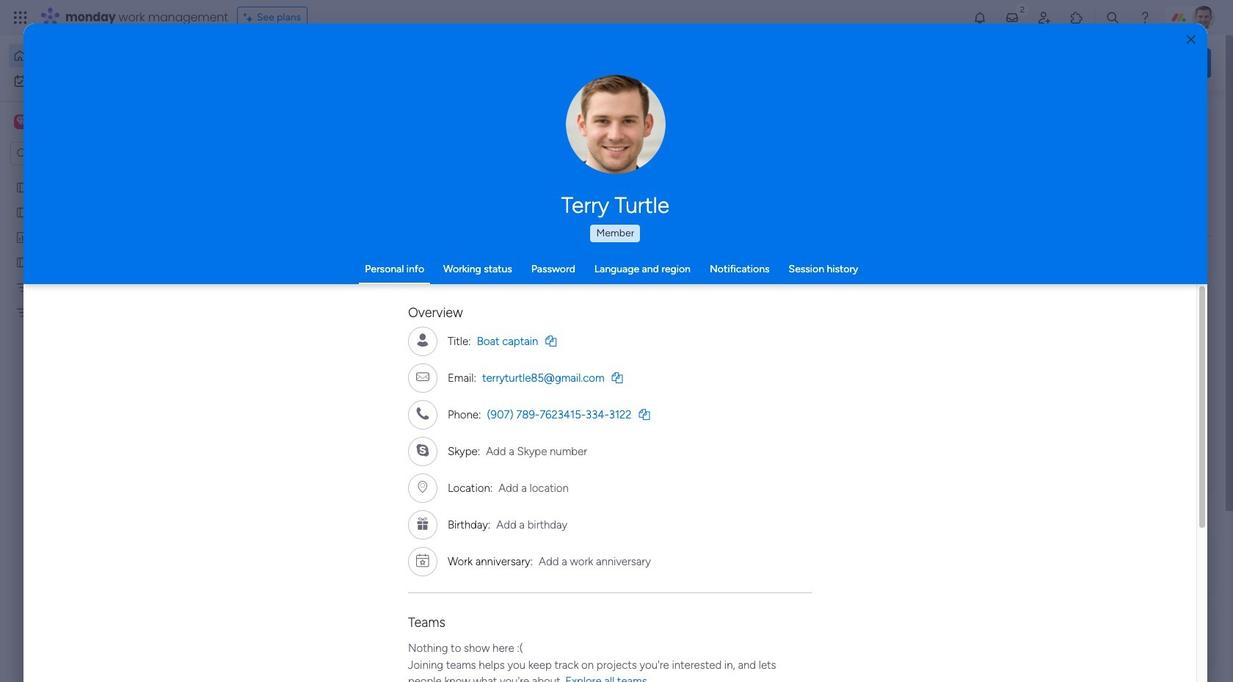 Task type: vqa. For each thing, say whether or not it's contained in the screenshot.
The V2 User Feedback image
no



Task type: locate. For each thing, give the bounding box(es) containing it.
2 add to favorites image from the left
[[916, 268, 930, 283]]

2 component image from the left
[[725, 291, 739, 304]]

option
[[9, 44, 178, 68], [9, 69, 178, 93], [0, 174, 187, 177]]

terry turtle image
[[1192, 6, 1216, 29]]

public board image
[[15, 255, 29, 269], [245, 268, 261, 284], [485, 268, 501, 284]]

list box
[[0, 171, 187, 522]]

0 vertical spatial public board image
[[15, 180, 29, 194]]

getting started element
[[991, 535, 1211, 594]]

1 vertical spatial copied! image
[[612, 372, 623, 383]]

quick search results list box
[[227, 137, 956, 512]]

0 horizontal spatial public board image
[[15, 255, 29, 269]]

public board image up component image
[[245, 268, 261, 284]]

1 horizontal spatial public board image
[[245, 268, 261, 284]]

1 horizontal spatial copied! image
[[612, 372, 623, 383]]

component image
[[485, 291, 499, 304], [725, 291, 739, 304]]

1 component image from the left
[[485, 291, 499, 304]]

see plans image
[[244, 10, 257, 26]]

add to favorites image
[[435, 448, 450, 463]]

1 horizontal spatial component image
[[725, 291, 739, 304]]

0 horizontal spatial add to favorites image
[[675, 268, 690, 283]]

public dashboard image
[[725, 268, 742, 284]]

1 public board image from the top
[[15, 180, 29, 194]]

2 public board image from the top
[[15, 205, 29, 219]]

help center element
[[991, 606, 1211, 664]]

2 image
[[1016, 1, 1029, 17]]

workspace selection element
[[14, 113, 123, 132]]

copied! image
[[546, 335, 557, 346], [612, 372, 623, 383]]

search everything image
[[1106, 10, 1120, 25]]

public board image down public dashboard icon
[[15, 255, 29, 269]]

component image for the rightmost public board icon
[[485, 291, 499, 304]]

1 vertical spatial option
[[9, 69, 178, 93]]

1 horizontal spatial add to favorites image
[[916, 268, 930, 283]]

0 horizontal spatial component image
[[485, 291, 499, 304]]

monday marketplace image
[[1070, 10, 1084, 25]]

1 vertical spatial public board image
[[15, 205, 29, 219]]

workspace image
[[14, 114, 29, 130]]

0 horizontal spatial copied! image
[[546, 335, 557, 346]]

add to favorites image
[[675, 268, 690, 283], [916, 268, 930, 283]]

public board image right remove from favorites icon
[[485, 268, 501, 284]]

1 add to favorites image from the left
[[675, 268, 690, 283]]

public board image
[[15, 180, 29, 194], [15, 205, 29, 219]]



Task type: describe. For each thing, give the bounding box(es) containing it.
workspace image
[[16, 114, 26, 130]]

update feed image
[[1005, 10, 1020, 25]]

component image
[[245, 291, 258, 304]]

remove from favorites image
[[435, 268, 450, 283]]

dapulse x slim image
[[1189, 106, 1207, 124]]

templates image image
[[1004, 295, 1198, 397]]

component image for public dashboard image
[[725, 291, 739, 304]]

help image
[[1138, 10, 1153, 25]]

2 vertical spatial option
[[0, 174, 187, 177]]

invite members image
[[1037, 10, 1052, 25]]

public dashboard image
[[15, 230, 29, 244]]

notifications image
[[973, 10, 987, 25]]

Search in workspace field
[[31, 145, 123, 162]]

0 vertical spatial option
[[9, 44, 178, 68]]

copied! image
[[639, 409, 650, 420]]

add to favorites image for public dashboard image
[[916, 268, 930, 283]]

0 vertical spatial copied! image
[[546, 335, 557, 346]]

2 horizontal spatial public board image
[[485, 268, 501, 284]]

select product image
[[13, 10, 28, 25]]

add to favorites image for the rightmost public board icon
[[675, 268, 690, 283]]

close image
[[1187, 34, 1196, 45]]



